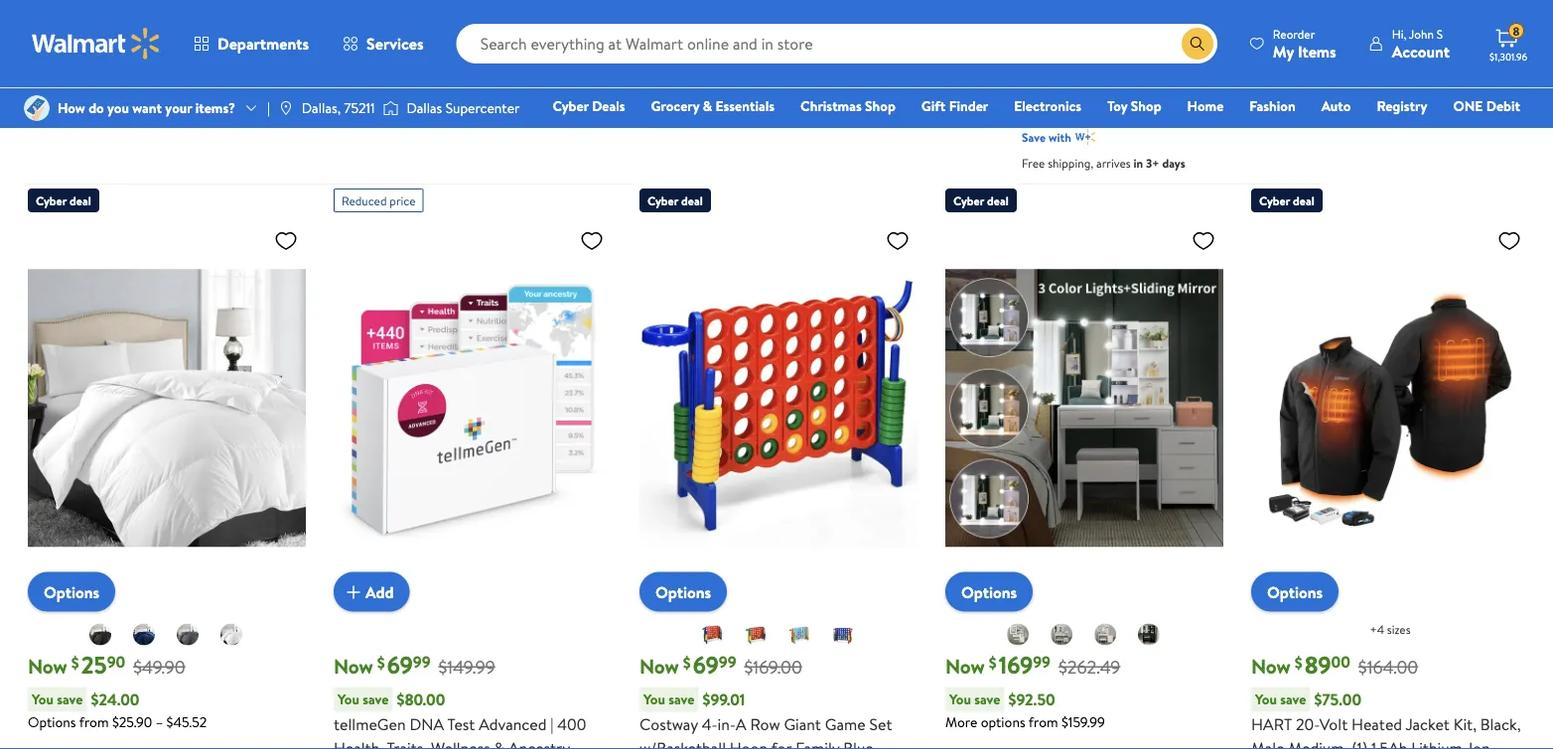 Task type: vqa. For each thing, say whether or not it's contained in the screenshot.
Smart
no



Task type: locate. For each thing, give the bounding box(es) containing it.
cyber down grocery
[[648, 192, 679, 209]]

reduced
[[342, 192, 387, 209]]

$262.49
[[1059, 655, 1121, 680]]

2 horizontal spatial days
[[1163, 155, 1186, 172]]

1 horizontal spatial 3+
[[458, 92, 471, 109]]

now left 25
[[28, 653, 67, 681]]

99 inside "now $ 69 99 $169.00"
[[719, 652, 737, 674]]

options inside you save $24.00 options from $25.90 – $45.52
[[28, 713, 76, 732]]

| down wand,
[[267, 98, 270, 118]]

in- down $99.01
[[718, 714, 736, 736]]

save for now $ 89 00 $164.00
[[1281, 690, 1307, 710]]

8
[[1513, 23, 1520, 39]]

jacket
[[1406, 714, 1450, 736]]

1 vertical spatial espresso
[[233, 12, 293, 34]]

in
[[140, 92, 149, 109], [445, 92, 455, 109], [1134, 155, 1143, 172]]

1 horizontal spatial arrives
[[408, 92, 443, 109]]

with inside "contixo 10" android tablet 128gb with keyboard, 2.0ghz octo-core processor, 6gb ram, 13mp camera, 80+ disney storybooks & google kids space (2023 model)"
[[567, 0, 597, 10]]

shop for christmas shop
[[865, 96, 896, 116]]

128gb
[[519, 0, 564, 10]]

shop down rack on the right
[[1131, 96, 1162, 116]]

free down save
[[1022, 155, 1045, 172]]

3 $ from the left
[[683, 653, 691, 675]]

69
[[387, 649, 413, 682], [693, 649, 719, 682]]

0 horizontal spatial in
[[140, 92, 149, 109]]

$ inside now $ 89 00 $164.00
[[1295, 653, 1303, 675]]

1 $ from the left
[[71, 653, 79, 675]]

$ for now $ 69 99 $169.00
[[683, 653, 691, 675]]

$ up costway on the left of the page
[[683, 653, 691, 675]]

set up blue
[[870, 714, 893, 736]]

now $ 69 99 $149.99
[[334, 649, 496, 682]]

cyber deal
[[36, 192, 91, 209], [648, 192, 703, 209], [954, 192, 1009, 209], [1260, 192, 1315, 209]]

2 69 from the left
[[693, 649, 719, 682]]

hi,
[[1392, 25, 1407, 42]]

with right the 128gb
[[567, 0, 597, 10]]

now up tellmegen
[[334, 653, 373, 681]]

toy
[[1108, 96, 1128, 116]]

4 options link from the left
[[1252, 573, 1339, 612]]

days down "multi-"
[[1163, 155, 1186, 172]]

+4 sizes
[[1370, 622, 1411, 639]]

save inside you save $75.00 hart 20-volt heated jacket kit, black, male medium, (1) 1.5ah lithium-io
[[1281, 690, 1307, 710]]

items?
[[195, 98, 235, 118]]

now left the 89
[[1252, 653, 1291, 681]]

geek chef espresso machine coffee maker, 20 bar pump pressure espresso & cappuccino latte maker with ese pod filter&milk frother steam wand, 1.5l water tank, stainless steel
[[28, 0, 293, 106]]

days for google
[[474, 92, 497, 109]]

gray image
[[176, 623, 200, 647]]

walmart plus image
[[1076, 127, 1095, 147]]

w/basketball
[[640, 738, 726, 750]]

$25.90
[[112, 713, 152, 732]]

$ for now $ 89 00 $164.00
[[1295, 653, 1303, 675]]

red image
[[831, 623, 855, 647]]

steam
[[201, 60, 244, 82]]

one
[[1454, 96, 1483, 116]]

 image right 75211
[[383, 98, 399, 118]]

0 horizontal spatial free shipping, arrives in 3+ days
[[28, 92, 191, 109]]

hart 20-volt heated jacket kit, black, male medium, (1) 1.5ah lithium-ion battery image
[[1252, 221, 1530, 596]]

in right dallas
[[445, 92, 455, 109]]

 image left how
[[24, 95, 50, 121]]

2 99 from the left
[[719, 652, 737, 674]]

you up costway on the left of the page
[[644, 690, 665, 710]]

$ left the 89
[[1295, 653, 1303, 675]]

2 $ from the left
[[377, 653, 385, 675]]

save up tellmegen
[[363, 690, 389, 710]]

free down pod
[[28, 92, 51, 109]]

3+ down rack,
[[1146, 155, 1160, 172]]

save up options
[[975, 690, 1001, 710]]

cyber for 89
[[1260, 192, 1290, 209]]

shop for toy shop
[[1131, 96, 1162, 116]]

$ inside now $ 169 99 $262.49
[[989, 653, 997, 675]]

free shipping, arrives in 3+ days down the disney
[[334, 92, 497, 109]]

in- inside you save $99.01 costway 4-in-a row giant game set w/basketball hoop for family blue
[[718, 714, 736, 736]]

1 horizontal spatial shop
[[1131, 96, 1162, 116]]

costway
[[640, 714, 698, 736]]

+4
[[1370, 622, 1385, 639]]

add to favorites list, tellmegen dna test advanced | 400 health, traits, wellness & ancestry reports | all fees included image
[[580, 228, 604, 253]]

& down 13mp
[[497, 60, 508, 82]]

4 you from the left
[[950, 690, 971, 710]]

now inside now $ 69 99 $149.99
[[334, 653, 373, 681]]

deals
[[592, 96, 625, 116]]

options link up the blue image
[[640, 573, 727, 612]]

arrives for water
[[102, 92, 137, 109]]

deal for 69
[[681, 192, 703, 209]]

foldable
[[1115, 48, 1173, 70]]

now inside now $ 169 99 $262.49
[[946, 653, 985, 681]]

options link up the 89
[[1252, 573, 1339, 612]]

3 now from the left
[[640, 653, 679, 681]]

 image
[[278, 100, 294, 116]]

1 vertical spatial in-
[[718, 714, 736, 736]]

items
[[1298, 40, 1337, 62]]

1 now from the left
[[28, 653, 67, 681]]

shipping, down the disney
[[360, 92, 405, 109]]

weight
[[1183, 24, 1232, 46]]

20
[[78, 12, 96, 34]]

google
[[512, 60, 562, 82]]

developer
[[1214, 72, 1285, 93]]

1 save from the left
[[57, 690, 83, 710]]

& down advanced on the left bottom of page
[[494, 738, 505, 750]]

rack,
[[1121, 95, 1158, 117]]

13mp
[[485, 36, 522, 58]]

99
[[413, 652, 431, 674], [719, 652, 737, 674], [1033, 652, 1051, 674]]

you for now $ 69 99 $149.99
[[338, 690, 359, 710]]

$ left 169
[[989, 653, 997, 675]]

in- up barbell
[[1088, 48, 1106, 70]]

1 horizontal spatial |
[[551, 714, 554, 736]]

0 vertical spatial espresso
[[106, 0, 166, 10]]

you up tellmegen
[[338, 690, 359, 710]]

0 vertical spatial set
[[1022, 72, 1045, 93]]

christmas
[[801, 96, 862, 116]]

cyber deal down grocery
[[648, 192, 703, 209]]

options link up black image
[[28, 573, 115, 612]]

0 horizontal spatial |
[[267, 98, 270, 118]]

balichun all season twin size soft quilted down alternative comforter reversible duvet insert with corner tabs,winter summer warm fluffy,white,64x88 inches image
[[28, 221, 306, 596]]

maker
[[167, 36, 210, 58]]

$ up tellmegen
[[377, 653, 385, 675]]

2 shop from the left
[[1131, 96, 1162, 116]]

now up costway on the left of the page
[[640, 653, 679, 681]]

in for model)
[[445, 92, 455, 109]]

2 horizontal spatial 3+
[[1146, 155, 1160, 172]]

& right grocery
[[703, 96, 712, 116]]

shipping, right 1.5l
[[54, 92, 99, 109]]

free down 80+
[[334, 92, 357, 109]]

5 you from the left
[[1256, 690, 1277, 710]]

& up pod
[[28, 36, 38, 58]]

1 cyber deal from the left
[[36, 192, 91, 209]]

99 inside now $ 69 99 $149.99
[[413, 652, 431, 674]]

set down the "600lbs"
[[1022, 72, 1045, 93]]

3+
[[152, 92, 165, 109], [458, 92, 471, 109], [1146, 155, 1160, 172]]

add to cart image
[[342, 581, 366, 604]]

3+ down frother on the top left of the page
[[152, 92, 165, 109]]

barbell
[[1082, 72, 1130, 93]]

4 deal from the left
[[1293, 192, 1315, 209]]

1 you from the left
[[32, 690, 54, 710]]

99 down the blue image
[[719, 652, 737, 674]]

3 deal from the left
[[987, 192, 1009, 209]]

2 now from the left
[[334, 653, 373, 681]]

1 horizontal spatial 69
[[693, 649, 719, 682]]

1 horizontal spatial free
[[334, 92, 357, 109]]

auto
[[1322, 96, 1351, 116]]

kids
[[566, 60, 594, 82]]

cyber down the exercise
[[1260, 192, 1290, 209]]

services button
[[326, 20, 441, 68]]

69 for now $ 69 99 $169.00
[[693, 649, 719, 682]]

1 horizontal spatial set
[[1022, 72, 1045, 93]]

0 horizontal spatial shipping,
[[54, 92, 99, 109]]

1 horizontal spatial 99
[[719, 652, 737, 674]]

5 save from the left
[[1281, 690, 1307, 710]]

you up more at the bottom of page
[[950, 690, 971, 710]]

2 from from the left
[[1029, 713, 1059, 732]]

2 horizontal spatial shipping,
[[1048, 155, 1094, 172]]

0 horizontal spatial in-
[[718, 714, 736, 736]]

want
[[132, 98, 162, 118]]

2 horizontal spatial 99
[[1033, 652, 1051, 674]]

shop right christmas at the top right of the page
[[865, 96, 896, 116]]

free
[[28, 92, 51, 109], [334, 92, 357, 109], [1022, 155, 1045, 172]]

cyber down finder
[[954, 192, 985, 209]]

free shipping, arrives in 3+ days down filter&milk
[[28, 92, 191, 109]]

you for now $ 69 99 $169.00
[[644, 690, 665, 710]]

4 cyber deal from the left
[[1260, 192, 1315, 209]]

& left 'leg'
[[1171, 72, 1182, 93]]

1 deal from the left
[[70, 192, 91, 209]]

set
[[1022, 72, 1045, 93], [870, 714, 893, 736]]

| left 400
[[551, 714, 554, 736]]

1 69 from the left
[[387, 649, 413, 682]]

toy shop
[[1108, 96, 1162, 116]]

shop
[[865, 96, 896, 116], [1131, 96, 1162, 116]]

1 options link from the left
[[28, 573, 115, 612]]

options link for 69
[[640, 573, 727, 612]]

options up white-2 drawer icon
[[962, 582, 1017, 603]]

wand,
[[248, 60, 290, 82]]

2 options link from the left
[[640, 573, 727, 612]]

$ inside the "now $ 25 90 $49.90"
[[71, 653, 79, 675]]

you inside you save $80.00 tellmegen dna test advanced | 400 health, traits, wellness & ancestr
[[338, 690, 359, 710]]

5 now from the left
[[1252, 653, 1291, 681]]

& inside you save $80.00 tellmegen dna test advanced | 400 health, traits, wellness & ancestr
[[494, 738, 505, 750]]

0 horizontal spatial from
[[79, 713, 109, 732]]

 image for dallas supercenter
[[383, 98, 399, 118]]

0 horizontal spatial  image
[[24, 95, 50, 121]]

1 horizontal spatial  image
[[383, 98, 399, 118]]

1 shop from the left
[[865, 96, 896, 116]]

options for 69
[[656, 582, 711, 603]]

save inside you save $99.01 costway 4-in-a row giant game set w/basketball hoop for family blue
[[669, 690, 695, 710]]

1 horizontal spatial from
[[1029, 713, 1059, 732]]

cyber down how
[[36, 192, 67, 209]]

& inside geek chef espresso machine coffee maker, 20 bar pump pressure espresso & cappuccino latte maker with ese pod filter&milk frother steam wand, 1.5l water tank, stainless steel
[[28, 36, 38, 58]]

black image
[[88, 623, 112, 647]]

1 99 from the left
[[413, 652, 431, 674]]

2 save from the left
[[363, 690, 389, 710]]

00
[[1332, 652, 1351, 674]]

now $ 169 99 $262.49
[[946, 649, 1121, 682]]

add to favorites list, balichun all season twin size soft quilted down alternative comforter reversible duvet insert with corner tabs,winter summer warm fluffy,white,64x88 inches image
[[274, 228, 298, 253]]

now inside "now $ 69 99 $169.00"
[[640, 653, 679, 681]]

options link for 25
[[28, 573, 115, 612]]

5 $ from the left
[[1295, 653, 1303, 675]]

ktaxon lighted makeup vanity table set, dressing table with sliding mirror, vanity desk , white image
[[946, 221, 1224, 596]]

from down $24.00
[[79, 713, 109, 732]]

options
[[44, 582, 100, 603], [656, 582, 711, 603], [962, 582, 1017, 603], [1267, 582, 1323, 603], [28, 713, 76, 732]]

departments button
[[177, 20, 326, 68]]

days right model)
[[474, 92, 497, 109]]

$ left 25
[[71, 653, 79, 675]]

69 up $80.00
[[387, 649, 413, 682]]

now inside the "now $ 25 90 $49.90"
[[28, 653, 67, 681]]

99 for now $ 169 99 $262.49
[[1033, 652, 1051, 674]]

$ inside now $ 69 99 $149.99
[[377, 653, 385, 675]]

now left 169
[[946, 653, 985, 681]]

save for now $ 69 99 $169.00
[[669, 690, 695, 710]]

you left $24.00
[[32, 690, 54, 710]]

1 horizontal spatial in
[[445, 92, 455, 109]]

green image
[[744, 623, 768, 647]]

now for now $ 89 00 $164.00
[[1252, 653, 1291, 681]]

save
[[1022, 129, 1046, 146]]

1 from from the left
[[79, 713, 109, 732]]

1 horizontal spatial shipping,
[[360, 92, 405, 109]]

99 for now $ 69 99 $169.00
[[719, 652, 737, 674]]

2 you from the left
[[338, 690, 359, 710]]

save up costway on the left of the page
[[669, 690, 695, 710]]

machine
[[170, 0, 228, 10]]

electronics link
[[1005, 95, 1091, 117]]

save up 20- on the right of page
[[1281, 690, 1307, 710]]

latte
[[127, 36, 163, 58]]

from
[[79, 713, 109, 732], [1029, 713, 1059, 732]]

hoop
[[730, 738, 768, 750]]

99 up $80.00
[[413, 652, 431, 674]]

search icon image
[[1190, 36, 1206, 52]]

espresso up pump
[[106, 0, 166, 10]]

in down training
[[1134, 155, 1143, 172]]

2 horizontal spatial arrives
[[1097, 155, 1131, 172]]

save down 25
[[57, 690, 83, 710]]

shipping, down walmart plus icon
[[1048, 155, 1094, 172]]

with up steam at the top
[[213, 36, 243, 58]]

workout
[[1177, 48, 1236, 70]]

89
[[1305, 649, 1332, 682]]

| inside you save $80.00 tellmegen dna test advanced | 400 health, traits, wellness & ancestr
[[551, 714, 554, 736]]

cyber deal down the exercise
[[1260, 192, 1315, 209]]

169
[[999, 649, 1033, 682]]

hart
[[1252, 714, 1293, 736]]

stainless
[[139, 84, 198, 106]]

you inside you save $24.00 options from $25.90 – $45.52
[[32, 690, 54, 710]]

1 vertical spatial set
[[870, 714, 893, 736]]

3+ down storybooks
[[458, 92, 471, 109]]

function
[[1203, 95, 1264, 117]]

days
[[168, 92, 191, 109], [474, 92, 497, 109], [1163, 155, 1186, 172]]

cyber deal down how
[[36, 192, 91, 209]]

free shipping, arrives in 3+ days down walmart plus icon
[[1022, 155, 1186, 172]]

0 horizontal spatial 99
[[413, 652, 431, 674]]

3 options link from the left
[[946, 573, 1033, 612]]

with up preacher
[[1049, 72, 1078, 93]]

arrives for model)
[[408, 92, 443, 109]]

espresso
[[106, 0, 166, 10], [233, 12, 293, 34]]

you up hart
[[1256, 690, 1277, 710]]

$49.90
[[133, 655, 185, 680]]

2 vertical spatial bench
[[1143, 119, 1186, 141]]

dallas,
[[302, 98, 341, 118]]

save inside you save $80.00 tellmegen dna test advanced | 400 health, traits, wellness & ancestr
[[363, 690, 389, 710]]

free for contixo 10" android tablet 128gb with keyboard, 2.0ghz octo-core processor, 6gb ram, 13mp camera, 80+ disney storybooks & google kids space (2023 model)
[[334, 92, 357, 109]]

1 horizontal spatial in-
[[1088, 48, 1106, 70]]

deal for 169
[[987, 192, 1009, 209]]

volt
[[1320, 714, 1348, 736]]

pump
[[127, 12, 166, 34]]

10"
[[392, 0, 412, 10]]

99 inside now $ 169 99 $262.49
[[1033, 652, 1051, 674]]

&
[[28, 36, 38, 58], [497, 60, 508, 82], [1171, 72, 1182, 93], [703, 96, 712, 116], [494, 738, 505, 750]]

2 deal from the left
[[681, 192, 703, 209]]

now inside now $ 89 00 $164.00
[[1252, 653, 1291, 681]]

options link up white-2 drawer icon
[[946, 573, 1033, 612]]

options up the blue image
[[656, 582, 711, 603]]

0 vertical spatial in-
[[1088, 48, 1106, 70]]

$164.00
[[1359, 655, 1419, 680]]

white-4 drawer image
[[1050, 623, 1074, 647]]

0 horizontal spatial days
[[168, 92, 191, 109]]

core
[[503, 12, 537, 34]]

cyber deal for 89
[[1260, 192, 1315, 209]]

$80.00
[[397, 689, 445, 711]]

1 horizontal spatial days
[[474, 92, 497, 109]]

debit
[[1487, 96, 1521, 116]]

options down the "now $ 25 90 $49.90"
[[28, 713, 76, 732]]

2 horizontal spatial in
[[1134, 155, 1143, 172]]

1 horizontal spatial free shipping, arrives in 3+ days
[[334, 92, 497, 109]]

Search search field
[[457, 24, 1218, 64]]

save inside you save $92.50 more options from $159.99
[[975, 690, 1001, 710]]

4 save from the left
[[975, 690, 1001, 710]]

cyber
[[553, 96, 589, 116], [36, 192, 67, 209], [648, 192, 679, 209], [954, 192, 985, 209], [1260, 192, 1290, 209]]

pod
[[28, 60, 62, 82]]

espresso down coffee
[[233, 12, 293, 34]]

lithium-
[[1412, 738, 1469, 750]]

1 vertical spatial |
[[551, 714, 554, 736]]

$ inside "now $ 69 99 $169.00"
[[683, 653, 691, 675]]

tank,
[[101, 84, 136, 106]]

4 $ from the left
[[989, 653, 997, 675]]

account
[[1392, 40, 1450, 62]]

69 down the blue image
[[693, 649, 719, 682]]

from down $92.50
[[1029, 713, 1059, 732]]

0 horizontal spatial set
[[870, 714, 893, 736]]

deal for 89
[[1293, 192, 1315, 209]]

you inside you save $75.00 hart 20-volt heated jacket kit, black, male medium, (1) 1.5ah lithium-io
[[1256, 690, 1277, 710]]

keyboard,
[[334, 12, 402, 34]]

99 down white-4 drawer icon
[[1033, 652, 1051, 674]]

options up the 89
[[1267, 582, 1323, 603]]

cyber deal down finder
[[954, 192, 1009, 209]]

3 cyber deal from the left
[[954, 192, 1009, 209]]

price
[[390, 192, 416, 209]]

you inside you save $99.01 costway 4-in-a row giant game set w/basketball hoop for family blue
[[644, 690, 665, 710]]

0 horizontal spatial arrives
[[102, 92, 137, 109]]

4 now from the left
[[946, 653, 985, 681]]

white-2 drawer image
[[1006, 623, 1030, 647]]

3 save from the left
[[669, 690, 695, 710]]

strength
[[1022, 119, 1082, 141]]

deal for 25
[[70, 192, 91, 209]]

0 horizontal spatial 69
[[387, 649, 413, 682]]

options link for 89
[[1252, 573, 1339, 612]]

0 horizontal spatial free
[[28, 92, 51, 109]]

$75.00
[[1315, 689, 1362, 711]]

row
[[750, 714, 780, 736]]

essentials
[[716, 96, 775, 116]]

set inside vibespark adjustable weight bench 600lbs 6-in-1 foldable workout bench set with barbell rack & leg developer preacher curl rack, multi-function strength training bench press exercise equipment
[[1022, 72, 1045, 93]]

options up black image
[[44, 582, 100, 603]]

in right tank,
[[140, 92, 149, 109]]

0 horizontal spatial 3+
[[152, 92, 165, 109]]

 image
[[24, 95, 50, 121], [383, 98, 399, 118]]

walmart+
[[1462, 124, 1521, 144]]

2 cyber deal from the left
[[648, 192, 703, 209]]

3+ for &
[[458, 92, 471, 109]]

cyber deal for 169
[[954, 192, 1009, 209]]

3 you from the left
[[644, 690, 665, 710]]

3 99 from the left
[[1033, 652, 1051, 674]]

frother
[[145, 60, 197, 82]]

home link
[[1179, 95, 1233, 117]]

days down frother on the top left of the page
[[168, 92, 191, 109]]

$ for now $ 25 90 $49.90
[[71, 653, 79, 675]]

$ for now $ 69 99 $149.99
[[377, 653, 385, 675]]

0 horizontal spatial shop
[[865, 96, 896, 116]]



Task type: describe. For each thing, give the bounding box(es) containing it.
departments
[[218, 33, 309, 55]]

filter&milk
[[66, 60, 142, 82]]

 image for how do you want your items?
[[24, 95, 50, 121]]

days for frother
[[168, 92, 191, 109]]

free shipping, arrives in 3+ days for water
[[28, 92, 191, 109]]

reorder
[[1273, 25, 1315, 42]]

400
[[558, 714, 587, 736]]

cyber deal for 69
[[648, 192, 703, 209]]

s
[[1437, 25, 1443, 42]]

dark blue image
[[132, 623, 156, 647]]

walmart image
[[32, 28, 161, 60]]

water
[[56, 84, 98, 106]]

dallas supercenter
[[407, 98, 520, 118]]

69 for now $ 69 99 $149.99
[[387, 649, 413, 682]]

you for now $ 89 00 $164.00
[[1256, 690, 1277, 710]]

shipping, for 1.5l
[[54, 92, 99, 109]]

tellmegen
[[334, 714, 406, 736]]

cappuccino
[[42, 36, 124, 58]]

$169.00
[[744, 655, 802, 680]]

vibespark
[[1022, 24, 1104, 46]]

vibespark adjustable weight bench 600lbs 6-in-1 foldable workout bench set with barbell rack & leg developer preacher curl rack, multi-function strength training bench press exercise equipment
[[1022, 24, 1288, 165]]

from inside you save $24.00 options from $25.90 – $45.52
[[79, 713, 109, 732]]

leg
[[1185, 72, 1210, 93]]

male
[[1252, 738, 1285, 750]]

fashion
[[1250, 96, 1296, 116]]

options for 89
[[1267, 582, 1323, 603]]

20-
[[1296, 714, 1320, 736]]

game
[[825, 714, 866, 736]]

octo-
[[461, 12, 503, 34]]

now for now $ 69 99 $149.99
[[334, 653, 373, 681]]

costway 4-in-a row giant game set w/basketball hoop for family blue image
[[640, 221, 918, 596]]

for
[[772, 738, 792, 750]]

(2023
[[378, 84, 419, 106]]

add to favorites list, hart 20-volt heated jacket kit, black, male medium, (1) 1.5ah lithium-ion battery image
[[1498, 228, 1522, 253]]

now for now $ 69 99 $169.00
[[640, 653, 679, 681]]

now $ 89 00 $164.00
[[1252, 649, 1419, 682]]

cyber for 69
[[648, 192, 679, 209]]

in for water
[[140, 92, 149, 109]]

options for 169
[[962, 582, 1017, 603]]

cyber for 25
[[36, 192, 67, 209]]

cyber down kids
[[553, 96, 589, 116]]

cyber deal for 25
[[36, 192, 91, 209]]

hi, john s account
[[1392, 25, 1450, 62]]

0 vertical spatial |
[[267, 98, 270, 118]]

blue image
[[700, 623, 724, 647]]

free shipping, arrives in 3+ days for model)
[[334, 92, 497, 109]]

add to favorites list, ktaxon lighted makeup vanity table set, dressing table with sliding mirror, vanity desk , white image
[[1192, 228, 1216, 253]]

medium,
[[1289, 738, 1348, 750]]

Walmart Site-Wide search field
[[457, 24, 1218, 64]]

chef
[[68, 0, 102, 10]]

$159.99
[[1062, 713, 1105, 732]]

1.5l
[[28, 84, 53, 106]]

you save $99.01 costway 4-in-a row giant game set w/basketball hoop for family blue
[[640, 689, 893, 750]]

2.0ghz
[[406, 12, 457, 34]]

3+ for filter&milk
[[152, 92, 165, 109]]

600lbs
[[1022, 48, 1069, 70]]

90
[[107, 652, 125, 674]]

6gb
[[409, 36, 439, 58]]

test
[[447, 714, 475, 736]]

storybooks
[[416, 60, 493, 82]]

$92.50
[[1009, 689, 1056, 711]]

android
[[416, 0, 471, 10]]

4-
[[702, 714, 718, 736]]

giant
[[784, 714, 821, 736]]

electronics
[[1014, 96, 1082, 116]]

free for geek chef espresso machine coffee maker, 20 bar pump pressure espresso & cappuccino latte maker with ese pod filter&milk frother steam wand, 1.5l water tank, stainless steel
[[28, 92, 51, 109]]

tellmegen dna test advanced | 400 health, traits, wellness & ancestry reports | all fees included image
[[334, 221, 612, 596]]

preacher
[[1022, 95, 1084, 117]]

registry link
[[1368, 95, 1437, 117]]

you save $80.00 tellmegen dna test advanced | 400 health, traits, wellness & ancestr
[[334, 689, 587, 750]]

save with
[[1022, 129, 1072, 146]]

christmas shop link
[[792, 95, 905, 117]]

1 horizontal spatial espresso
[[233, 12, 293, 34]]

with inside vibespark adjustable weight bench 600lbs 6-in-1 foldable workout bench set with barbell rack & leg developer preacher curl rack, multi-function strength training bench press exercise equipment
[[1049, 72, 1078, 93]]

1 vertical spatial bench
[[1240, 48, 1283, 70]]

25
[[81, 649, 107, 682]]

now for now $ 25 90 $49.90
[[28, 653, 67, 681]]

gift
[[922, 96, 946, 116]]

$99.01
[[703, 689, 746, 711]]

you save $24.00 options from $25.90 – $45.52
[[28, 689, 207, 732]]

christmas shop
[[801, 96, 896, 116]]

$ for now $ 169 99 $262.49
[[989, 653, 997, 675]]

0 vertical spatial bench
[[1236, 24, 1279, 46]]

camera,
[[526, 36, 583, 58]]

now for now $ 169 99 $262.49
[[946, 653, 985, 681]]

pressure
[[170, 12, 229, 34]]

with inside geek chef espresso machine coffee maker, 20 bar pump pressure espresso & cappuccino latte maker with ese pod filter&milk frother steam wand, 1.5l water tank, stainless steel
[[213, 36, 243, 58]]

& inside vibespark adjustable weight bench 600lbs 6-in-1 foldable workout bench set with barbell rack & leg developer preacher curl rack, multi-function strength training bench press exercise equipment
[[1171, 72, 1182, 93]]

from inside you save $92.50 more options from $159.99
[[1029, 713, 1059, 732]]

steel
[[202, 84, 235, 106]]

with left walmart plus icon
[[1049, 129, 1072, 146]]

you inside you save $92.50 more options from $159.99
[[950, 690, 971, 710]]

cyber deals
[[553, 96, 625, 116]]

set inside you save $99.01 costway 4-in-a row giant game set w/basketball hoop for family blue
[[870, 714, 893, 736]]

& inside "contixo 10" android tablet 128gb with keyboard, 2.0ghz octo-core processor, 6gb ram, 13mp camera, 80+ disney storybooks & google kids space (2023 model)"
[[497, 60, 508, 82]]

toy shop link
[[1099, 95, 1171, 117]]

white image
[[220, 623, 243, 647]]

shipping, for (2023
[[360, 92, 405, 109]]

adjustable
[[1107, 24, 1179, 46]]

2 horizontal spatial free
[[1022, 155, 1045, 172]]

2 horizontal spatial free shipping, arrives in 3+ days
[[1022, 155, 1186, 172]]

options for 25
[[44, 582, 100, 603]]

–
[[156, 713, 163, 732]]

cyber for 169
[[954, 192, 985, 209]]

contixo
[[334, 0, 388, 10]]

orange image
[[788, 623, 812, 647]]

dna
[[410, 714, 444, 736]]

add to favorites list, costway 4-in-a row giant game set w/basketball hoop for family blue image
[[886, 228, 910, 253]]

now $ 25 90 $49.90
[[28, 649, 185, 682]]

curl
[[1088, 95, 1117, 117]]

0 horizontal spatial espresso
[[106, 0, 166, 10]]

rack
[[1134, 72, 1167, 93]]

options link for 169
[[946, 573, 1033, 612]]

blue
[[844, 738, 874, 750]]

black-6 drawer image
[[1137, 623, 1161, 647]]

multi-
[[1162, 95, 1203, 117]]

space
[[334, 84, 375, 106]]

family
[[796, 738, 840, 750]]

you save $75.00 hart 20-volt heated jacket kit, black, male medium, (1) 1.5ah lithium-io
[[1252, 689, 1521, 750]]

white-5 drawer image
[[1094, 623, 1118, 647]]

maker,
[[28, 12, 74, 34]]

gift finder
[[922, 96, 989, 116]]

options
[[981, 713, 1026, 732]]

more
[[946, 713, 978, 732]]

tablet
[[474, 0, 516, 10]]

ese
[[247, 36, 273, 58]]

save for now $ 69 99 $149.99
[[363, 690, 389, 710]]

in- inside vibespark adjustable weight bench 600lbs 6-in-1 foldable workout bench set with barbell rack & leg developer preacher curl rack, multi-function strength training bench press exercise equipment
[[1088, 48, 1106, 70]]

99 for now $ 69 99 $149.99
[[413, 652, 431, 674]]

cyber deals link
[[544, 95, 634, 117]]

save inside you save $24.00 options from $25.90 – $45.52
[[57, 690, 83, 710]]

grocery & essentials link
[[642, 95, 784, 117]]

one debit walmart+
[[1454, 96, 1521, 144]]



